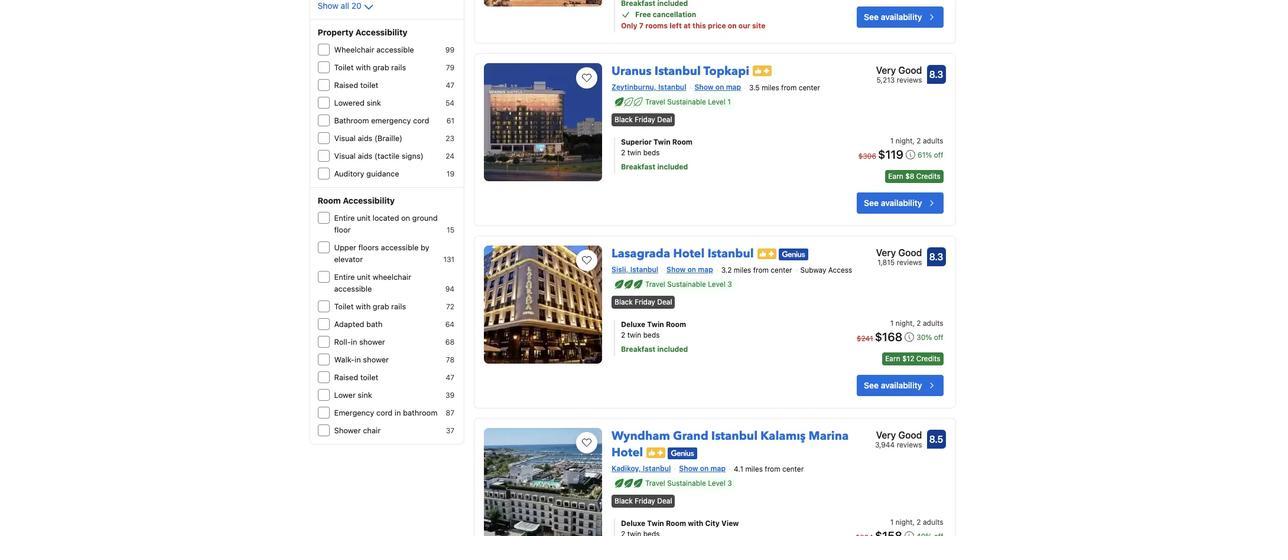 Task type: locate. For each thing, give the bounding box(es) containing it.
1 entire from the top
[[334, 213, 355, 223]]

1 vertical spatial raised
[[334, 373, 358, 382]]

2 vertical spatial very good element
[[875, 429, 922, 443]]

good right 1,815 at the right top
[[899, 248, 922, 258]]

1 toilet from the top
[[360, 80, 378, 90]]

black down the kadikoy,
[[615, 497, 633, 506]]

walk-in shower
[[334, 355, 389, 365]]

0 vertical spatial aids
[[358, 134, 373, 143]]

room inside deluxe twin room 2 twin beds breakfast included
[[666, 321, 686, 329]]

very good element for lasagrada hotel istanbul
[[876, 246, 922, 260]]

0 vertical spatial visual
[[334, 134, 356, 143]]

good inside very good 1,815 reviews
[[899, 248, 922, 258]]

1 travel from the top
[[646, 97, 666, 106]]

entire up floor
[[334, 213, 355, 223]]

toilet down walk-in shower
[[360, 373, 378, 382]]

cord
[[413, 116, 429, 125], [376, 408, 393, 418]]

reviews inside very good 1,815 reviews
[[897, 258, 922, 267]]

very inside very good 5,213 reviews
[[876, 65, 896, 76]]

2 deal from the top
[[657, 298, 672, 307]]

3 deal from the top
[[657, 497, 672, 506]]

2 aids from the top
[[358, 151, 373, 161]]

2 beds from the top
[[644, 331, 660, 340]]

2 good from the top
[[899, 248, 922, 258]]

0 vertical spatial availability
[[881, 12, 922, 22]]

1,815
[[878, 258, 895, 267]]

lower
[[334, 391, 356, 400]]

only 7 rooms left at this price on our site
[[621, 21, 766, 30]]

2 vertical spatial from
[[765, 465, 781, 474]]

0 vertical spatial included
[[658, 163, 688, 171]]

subway access
[[801, 266, 853, 275]]

good left 8.5
[[899, 430, 922, 441]]

very inside very good 1,815 reviews
[[876, 248, 896, 258]]

2 rails from the top
[[391, 302, 406, 312]]

uranus istanbul topkapi link
[[612, 58, 750, 79]]

0 vertical spatial scored 8.3 element
[[927, 65, 946, 84]]

black
[[615, 115, 633, 124], [615, 298, 633, 307], [615, 497, 633, 506]]

68
[[446, 338, 455, 347]]

2 vertical spatial adults
[[923, 519, 944, 527]]

1 vertical spatial map
[[698, 265, 713, 274]]

0 vertical spatial deal
[[657, 115, 672, 124]]

night
[[896, 137, 913, 145], [896, 319, 913, 328], [896, 519, 913, 527]]

1 vertical spatial toilet with grab rails
[[334, 302, 406, 312]]

8.3
[[930, 69, 944, 80], [930, 252, 944, 262]]

47 down 78 on the left of the page
[[446, 374, 455, 382]]

off right "30%"
[[934, 334, 944, 342]]

1 black friday deal from the top
[[615, 115, 672, 124]]

2 , from the top
[[913, 319, 915, 328]]

1 beds from the top
[[644, 148, 660, 157]]

1 vertical spatial 3
[[728, 479, 732, 488]]

0 vertical spatial 47
[[446, 81, 455, 90]]

show all 20 button
[[318, 0, 376, 14]]

genius discounts available at this property. image
[[779, 249, 809, 260], [779, 249, 809, 260], [668, 448, 698, 460], [668, 448, 698, 460]]

sustainable for grand
[[668, 479, 706, 488]]

1 vertical spatial see
[[864, 198, 879, 208]]

1 vertical spatial friday
[[635, 298, 655, 307]]

1 3 from the top
[[728, 280, 732, 289]]

8.3 for uranus istanbul topkapi
[[930, 69, 944, 80]]

24
[[446, 152, 455, 161]]

floor
[[334, 225, 351, 235]]

off right 61%
[[934, 151, 944, 160]]

beds inside superior twin room 2 twin beds breakfast included
[[644, 148, 660, 157]]

reviews for wyndham grand istanbul kalamış marina hotel
[[897, 441, 922, 450]]

with down the wheelchair on the top of page
[[356, 63, 371, 72]]

2 vertical spatial center
[[783, 465, 804, 474]]

beds
[[644, 148, 660, 157], [644, 331, 660, 340]]

1 vertical spatial unit
[[357, 273, 371, 282]]

8.3 right very good 5,213 reviews
[[930, 69, 944, 80]]

1 travel sustainable level 3 from the top
[[646, 280, 732, 289]]

center down the kalamiş
[[783, 465, 804, 474]]

47 down 79
[[446, 81, 455, 90]]

2 level from the top
[[708, 280, 726, 289]]

unit down room accessibility on the top left of the page
[[357, 213, 371, 223]]

friday up superior
[[635, 115, 655, 124]]

2 raised from the top
[[334, 373, 358, 382]]

3 black friday deal from the top
[[615, 497, 672, 506]]

1 night , 2 adults for uranus istanbul topkapi
[[891, 137, 944, 145]]

included inside deluxe twin room 2 twin beds breakfast included
[[658, 345, 688, 354]]

3 reviews from the top
[[897, 441, 922, 450]]

2 1 night , 2 adults from the top
[[891, 319, 944, 328]]

1 vertical spatial raised toilet
[[334, 373, 378, 382]]

accessible down elevator
[[334, 284, 372, 294]]

in down adapted bath
[[351, 338, 357, 347]]

entire for entire unit located on ground floor
[[334, 213, 355, 223]]

1 night from the top
[[896, 137, 913, 145]]

2 availability from the top
[[881, 198, 922, 208]]

friday for wyndham
[[635, 497, 655, 506]]

this property is part of our preferred plus program. it's committed to providing outstanding service and excellent value. it'll pay us a higher commission if you make a booking. image
[[753, 66, 772, 77], [758, 249, 777, 259], [758, 249, 777, 259], [647, 448, 666, 459]]

1 vertical spatial credits
[[917, 355, 941, 364]]

1 vertical spatial beds
[[644, 331, 660, 340]]

entire unit located on ground floor
[[334, 213, 438, 235]]

1 vertical spatial very
[[876, 248, 896, 258]]

sink for lower sink
[[358, 391, 372, 400]]

show down lasagrada hotel istanbul
[[667, 265, 686, 274]]

3 availability from the top
[[881, 381, 922, 391]]

2 unit from the top
[[357, 273, 371, 282]]

good inside very good 3,944 reviews
[[899, 430, 922, 441]]

included
[[658, 163, 688, 171], [658, 345, 688, 354]]

0 vertical spatial good
[[899, 65, 922, 76]]

twin inside superior twin room 2 twin beds breakfast included
[[654, 138, 671, 147]]

1 unit from the top
[[357, 213, 371, 223]]

istanbul down lasagrada
[[631, 265, 659, 274]]

grab up bath
[[373, 302, 389, 312]]

deluxe down sisli, istanbul
[[621, 321, 646, 329]]

twin left city
[[647, 520, 664, 529]]

1 toilet from the top
[[334, 63, 354, 72]]

toilet
[[360, 80, 378, 90], [360, 373, 378, 382]]

1 grab from the top
[[373, 63, 389, 72]]

on for lasagrada hotel istanbul
[[688, 265, 696, 274]]

shower down roll-in shower
[[363, 355, 389, 365]]

room for deluxe twin room with city view
[[666, 520, 686, 529]]

very for wyndham grand istanbul kalamış marina hotel
[[876, 430, 896, 441]]

, for istanbul
[[913, 319, 915, 328]]

131
[[444, 255, 455, 264]]

cord left 61
[[413, 116, 429, 125]]

show down grand
[[679, 465, 698, 474]]

rooms
[[646, 21, 668, 30]]

show for lasagrada
[[667, 265, 686, 274]]

0 vertical spatial shower
[[359, 338, 385, 347]]

2 off from the top
[[934, 334, 944, 342]]

credits right $12
[[917, 355, 941, 364]]

breakfast inside superior twin room 2 twin beds breakfast included
[[621, 163, 656, 171]]

emergency cord in bathroom
[[334, 408, 438, 418]]

1 vertical spatial accessible
[[381, 243, 419, 252]]

in down roll-in shower
[[355, 355, 361, 365]]

center for uranus istanbul topkapi
[[799, 83, 821, 92]]

entire inside "entire unit wheelchair accessible"
[[334, 273, 355, 282]]

0 vertical spatial accessibility
[[356, 27, 408, 37]]

breakfast for uranus
[[621, 163, 656, 171]]

good inside very good 5,213 reviews
[[899, 65, 922, 76]]

map for hotel
[[698, 265, 713, 274]]

availability up very good 5,213 reviews
[[881, 12, 922, 22]]

wyndham grand istanbul kalamış marina hotel
[[612, 429, 849, 461]]

0 vertical spatial black friday deal
[[615, 115, 672, 124]]

2 vertical spatial map
[[711, 465, 726, 474]]

3 down wyndham grand istanbul kalamiş marina hotel
[[728, 479, 732, 488]]

show on map down topkapi
[[695, 83, 741, 92]]

aids down bathroom
[[358, 134, 373, 143]]

istanbul down the uranus istanbul topkapi on the top of page
[[659, 83, 687, 92]]

grab down wheelchair accessible
[[373, 63, 389, 72]]

2 inside superior twin room 2 twin beds breakfast included
[[621, 148, 626, 157]]

twin for lasagrada
[[647, 321, 664, 329]]

reviews
[[897, 76, 922, 84], [897, 258, 922, 267], [897, 441, 922, 450]]

show up travel sustainable level 1 on the top right
[[695, 83, 714, 92]]

istanbul up travel sustainable level 1 on the top right
[[655, 63, 701, 79]]

1 visual from the top
[[334, 134, 356, 143]]

wheelchair
[[373, 273, 411, 282]]

black friday deal for wyndham grand istanbul kalamış marina hotel
[[615, 497, 672, 506]]

1 black from the top
[[615, 115, 633, 124]]

1 1 night , 2 adults from the top
[[891, 137, 944, 145]]

2 vertical spatial ,
[[913, 519, 915, 527]]

from for wyndham grand istanbul kalamış marina hotel
[[765, 465, 781, 474]]

2 travel sustainable level 3 from the top
[[646, 479, 732, 488]]

bath
[[367, 320, 383, 329]]

with up adapted bath
[[356, 302, 371, 312]]

1 rails from the top
[[391, 63, 406, 72]]

sink
[[367, 98, 381, 108], [358, 391, 372, 400]]

1 vertical spatial night
[[896, 319, 913, 328]]

map
[[726, 83, 741, 92], [698, 265, 713, 274], [711, 465, 726, 474]]

show inside dropdown button
[[318, 1, 339, 11]]

visual up auditory
[[334, 151, 356, 161]]

1 level from the top
[[708, 97, 726, 106]]

3 sustainable from the top
[[668, 479, 706, 488]]

on left 4.1
[[700, 465, 709, 474]]

sustainable down the uranus istanbul topkapi on the top of page
[[668, 97, 706, 106]]

on left 'ground'
[[401, 213, 410, 223]]

2 entire from the top
[[334, 273, 355, 282]]

hotel right lasagrada
[[673, 246, 705, 262]]

see for uranus istanbul topkapi
[[864, 198, 879, 208]]

lasagrada hotel istanbul
[[612, 246, 754, 262]]

2 vertical spatial good
[[899, 430, 922, 441]]

1 reviews from the top
[[897, 76, 922, 84]]

upper
[[334, 243, 356, 252]]

shower
[[359, 338, 385, 347], [363, 355, 389, 365]]

shower for roll-in shower
[[359, 338, 385, 347]]

1 vertical spatial deluxe
[[621, 520, 646, 529]]

istanbul
[[655, 63, 701, 79], [659, 83, 687, 92], [708, 246, 754, 262], [631, 265, 659, 274], [712, 429, 758, 445], [643, 465, 671, 474]]

1 night , 2 adults
[[891, 137, 944, 145], [891, 319, 944, 328], [891, 519, 944, 527]]

3.2 miles from center
[[722, 266, 793, 275]]

1 vertical spatial rails
[[391, 302, 406, 312]]

1 vertical spatial aids
[[358, 151, 373, 161]]

toilet for 72
[[334, 302, 354, 312]]

entire inside entire unit located on ground floor
[[334, 213, 355, 223]]

included inside superior twin room 2 twin beds breakfast included
[[658, 163, 688, 171]]

2 twin from the top
[[628, 331, 642, 340]]

0 vertical spatial black
[[615, 115, 633, 124]]

miles
[[762, 83, 780, 92], [734, 266, 752, 275], [746, 465, 763, 474]]

this property is part of our preferred plus program. it's committed to providing outstanding service and excellent value. it'll pay us a higher commission if you make a booking. image up the 3.5
[[753, 66, 772, 77]]

1 vertical spatial 1 night , 2 adults
[[891, 319, 944, 328]]

scored 8.3 element
[[927, 65, 946, 84], [927, 248, 946, 267]]

night for uranus istanbul topkapi
[[896, 137, 913, 145]]

2 vertical spatial show on map
[[679, 465, 726, 474]]

2 black from the top
[[615, 298, 633, 307]]

black up superior
[[615, 115, 633, 124]]

2 scored 8.3 element from the top
[[927, 248, 946, 267]]

1 availability from the top
[[881, 12, 922, 22]]

3
[[728, 280, 732, 289], [728, 479, 732, 488]]

accessibility for property accessibility
[[356, 27, 408, 37]]

center
[[799, 83, 821, 92], [771, 266, 793, 275], [783, 465, 804, 474]]

0 vertical spatial off
[[934, 151, 944, 160]]

3 1 night , 2 adults from the top
[[891, 519, 944, 527]]

1 adults from the top
[[923, 137, 944, 145]]

sink right lower
[[358, 391, 372, 400]]

1 vertical spatial with
[[356, 302, 371, 312]]

0 vertical spatial from
[[782, 83, 797, 92]]

2 included from the top
[[658, 345, 688, 354]]

twin down sisli, istanbul
[[647, 321, 664, 329]]

this property is part of our preferred plus program. it's committed to providing outstanding service and excellent value. it'll pay us a higher commission if you make a booking. image
[[753, 66, 772, 77], [647, 448, 666, 459]]

2 grab from the top
[[373, 302, 389, 312]]

very inside very good 3,944 reviews
[[876, 430, 896, 441]]

off for uranus istanbul topkapi
[[934, 151, 944, 160]]

2 vertical spatial level
[[708, 479, 726, 488]]

3 good from the top
[[899, 430, 922, 441]]

1 vertical spatial very good element
[[876, 246, 922, 260]]

with for 79
[[356, 63, 371, 72]]

lowered
[[334, 98, 365, 108]]

breakfast inside deluxe twin room 2 twin beds breakfast included
[[621, 345, 656, 354]]

level
[[708, 97, 726, 106], [708, 280, 726, 289], [708, 479, 726, 488]]

0 vertical spatial with
[[356, 63, 371, 72]]

toilet
[[334, 63, 354, 72], [334, 302, 354, 312]]

2 black friday deal from the top
[[615, 298, 672, 307]]

0 vertical spatial ,
[[913, 137, 915, 145]]

0 horizontal spatial hotel
[[612, 445, 643, 461]]

0 vertical spatial toilet
[[334, 63, 354, 72]]

very good element
[[876, 63, 922, 77], [876, 246, 922, 260], [875, 429, 922, 443]]

included down superior twin room link
[[658, 163, 688, 171]]

(tactile
[[375, 151, 400, 161]]

off
[[934, 151, 944, 160], [934, 334, 944, 342]]

friday for uranus
[[635, 115, 655, 124]]

cord up "chair"
[[376, 408, 393, 418]]

0 vertical spatial in
[[351, 338, 357, 347]]

with left city
[[688, 520, 704, 529]]

friday
[[635, 115, 655, 124], [635, 298, 655, 307], [635, 497, 655, 506]]

2 sustainable from the top
[[668, 280, 706, 289]]

1 scored 8.3 element from the top
[[927, 65, 946, 84]]

1 friday from the top
[[635, 115, 655, 124]]

2 47 from the top
[[446, 374, 455, 382]]

see availability
[[864, 12, 922, 22], [864, 198, 922, 208], [864, 381, 922, 391]]

included down deluxe twin room link
[[658, 345, 688, 354]]

1 vertical spatial from
[[754, 266, 769, 275]]

1 vertical spatial accessibility
[[343, 196, 395, 206]]

3 black from the top
[[615, 497, 633, 506]]

availability down $12
[[881, 381, 922, 391]]

20
[[352, 1, 362, 11]]

0 vertical spatial night
[[896, 137, 913, 145]]

site
[[753, 21, 766, 30]]

3 travel from the top
[[646, 479, 666, 488]]

1 8.3 from the top
[[930, 69, 944, 80]]

black friday deal up superior
[[615, 115, 672, 124]]

0 vertical spatial see availability link
[[857, 6, 944, 28]]

2 vertical spatial black friday deal
[[615, 497, 672, 506]]

3 level from the top
[[708, 479, 726, 488]]

on inside entire unit located on ground floor
[[401, 213, 410, 223]]

0 horizontal spatial cord
[[376, 408, 393, 418]]

aids for (tactile
[[358, 151, 373, 161]]

on for uranus istanbul topkapi
[[716, 83, 724, 92]]

1 vertical spatial availability
[[881, 198, 922, 208]]

aids up auditory guidance
[[358, 151, 373, 161]]

miles right '3.2'
[[734, 266, 752, 275]]

aids for (braille)
[[358, 134, 373, 143]]

center left 'subway'
[[771, 266, 793, 275]]

1 vertical spatial see availability
[[864, 198, 922, 208]]

0 vertical spatial deluxe
[[621, 321, 646, 329]]

1 vertical spatial reviews
[[897, 258, 922, 267]]

2 vertical spatial friday
[[635, 497, 655, 506]]

very good element for wyndham grand istanbul kalamış marina hotel
[[875, 429, 922, 443]]

room inside superior twin room 2 twin beds breakfast included
[[673, 138, 693, 147]]

1 credits from the top
[[917, 172, 941, 181]]

$241
[[857, 335, 874, 344]]

deluxe inside deluxe twin room 2 twin beds breakfast included
[[621, 321, 646, 329]]

level for grand
[[708, 479, 726, 488]]

0 vertical spatial entire
[[334, 213, 355, 223]]

toilet with grab rails for 79
[[334, 63, 406, 72]]

uranus istanbul topkapi image
[[484, 63, 602, 181]]

grand
[[673, 429, 709, 445]]

2 vertical spatial availability
[[881, 381, 922, 391]]

1 vertical spatial deal
[[657, 298, 672, 307]]

from right the 3.5
[[782, 83, 797, 92]]

from right '3.2'
[[754, 266, 769, 275]]

30% off
[[917, 334, 944, 342]]

1 vertical spatial 47
[[446, 374, 455, 382]]

reviews inside very good 3,944 reviews
[[897, 441, 922, 450]]

2 8.3 from the top
[[930, 252, 944, 262]]

entire down elevator
[[334, 273, 355, 282]]

twin inside deluxe twin room 2 twin beds breakfast included
[[628, 331, 642, 340]]

unit
[[357, 213, 371, 223], [357, 273, 371, 282]]

twin
[[628, 148, 642, 157], [628, 331, 642, 340]]

0 vertical spatial beds
[[644, 148, 660, 157]]

credits right $8
[[917, 172, 941, 181]]

level down topkapi
[[708, 97, 726, 106]]

1 off from the top
[[934, 151, 944, 160]]

0 vertical spatial very good element
[[876, 63, 922, 77]]

deluxe twin room with city view link
[[621, 519, 821, 530]]

beds for uranus
[[644, 148, 660, 157]]

bathroom
[[334, 116, 369, 125]]

center right the 3.5
[[799, 83, 821, 92]]

1 sustainable from the top
[[668, 97, 706, 106]]

adults for istanbul
[[923, 319, 944, 328]]

0 vertical spatial 8.3
[[930, 69, 944, 80]]

center for lasagrada hotel istanbul
[[771, 266, 793, 275]]

accessibility up "located"
[[343, 196, 395, 206]]

on down lasagrada hotel istanbul
[[688, 265, 696, 274]]

3 adults from the top
[[923, 519, 944, 527]]

3 see from the top
[[864, 381, 879, 391]]

accessibility
[[356, 27, 408, 37], [343, 196, 395, 206]]

1 aids from the top
[[358, 134, 373, 143]]

1 good from the top
[[899, 65, 922, 76]]

from
[[782, 83, 797, 92], [754, 266, 769, 275], [765, 465, 781, 474]]

earn left $12
[[886, 355, 901, 364]]

1 vertical spatial black
[[615, 298, 633, 307]]

deal
[[657, 115, 672, 124], [657, 298, 672, 307], [657, 497, 672, 506]]

0 vertical spatial center
[[799, 83, 821, 92]]

toilet up adapted
[[334, 302, 354, 312]]

2 reviews from the top
[[897, 258, 922, 267]]

0 vertical spatial sustainable
[[668, 97, 706, 106]]

2 see from the top
[[864, 198, 879, 208]]

very good 1,815 reviews
[[876, 248, 922, 267]]

miles right the 3.5
[[762, 83, 780, 92]]

beds inside deluxe twin room 2 twin beds breakfast included
[[644, 331, 660, 340]]

entire
[[334, 213, 355, 223], [334, 273, 355, 282]]

2 vertical spatial accessible
[[334, 284, 372, 294]]

3 , from the top
[[913, 519, 915, 527]]

credits for uranus istanbul topkapi
[[917, 172, 941, 181]]

3 see availability link from the top
[[857, 375, 944, 397]]

show on map for grand
[[679, 465, 726, 474]]

by
[[421, 243, 430, 252]]

0 vertical spatial map
[[726, 83, 741, 92]]

friday for lasagrada
[[635, 298, 655, 307]]

on down topkapi
[[716, 83, 724, 92]]

2 vertical spatial with
[[688, 520, 704, 529]]

2 3 from the top
[[728, 479, 732, 488]]

in
[[351, 338, 357, 347], [355, 355, 361, 365], [395, 408, 401, 418]]

1 , from the top
[[913, 137, 915, 145]]

rails down wheelchair
[[391, 302, 406, 312]]

2 visual from the top
[[334, 151, 356, 161]]

2 travel from the top
[[646, 280, 666, 289]]

2 very from the top
[[876, 248, 896, 258]]

grab for 79
[[373, 63, 389, 72]]

1 very from the top
[[876, 65, 896, 76]]

unit inside "entire unit wheelchair accessible"
[[357, 273, 371, 282]]

0 vertical spatial see
[[864, 12, 879, 22]]

3 friday from the top
[[635, 497, 655, 506]]

travel down zeytinburnu, istanbul
[[646, 97, 666, 106]]

1 vertical spatial earn
[[886, 355, 901, 364]]

2 credits from the top
[[917, 355, 941, 364]]

unit down elevator
[[357, 273, 371, 282]]

1 toilet with grab rails from the top
[[334, 63, 406, 72]]

free
[[636, 10, 651, 19]]

travel down sisli, istanbul
[[646, 280, 666, 289]]

2 vertical spatial night
[[896, 519, 913, 527]]

1 vertical spatial center
[[771, 266, 793, 275]]

1 deal from the top
[[657, 115, 672, 124]]

reviews for lasagrada hotel istanbul
[[897, 258, 922, 267]]

3 very from the top
[[876, 430, 896, 441]]

8.3 for lasagrada hotel istanbul
[[930, 252, 944, 262]]

istanbul inside "link"
[[655, 63, 701, 79]]

2
[[917, 137, 921, 145], [621, 148, 626, 157], [917, 319, 921, 328], [621, 331, 626, 340], [917, 519, 921, 527]]

map for grand
[[711, 465, 726, 474]]

61%
[[918, 151, 932, 160]]

availability down $8
[[881, 198, 922, 208]]

black for lasagrada hotel istanbul
[[615, 298, 633, 307]]

raised toilet up the lower sink
[[334, 373, 378, 382]]

1 vertical spatial toilet
[[334, 302, 354, 312]]

0 vertical spatial travel
[[646, 97, 666, 106]]

miles right 4.1
[[746, 465, 763, 474]]

twin for uranus
[[628, 148, 642, 157]]

1 vertical spatial entire
[[334, 273, 355, 282]]

1 vertical spatial scored 8.3 element
[[927, 248, 946, 267]]

rails down wheelchair accessible
[[391, 63, 406, 72]]

travel sustainable level 3 for hotel
[[646, 280, 732, 289]]

1 vertical spatial twin
[[628, 331, 642, 340]]

2 vertical spatial travel
[[646, 479, 666, 488]]

toilet with grab rails up bath
[[334, 302, 406, 312]]

1 twin from the top
[[628, 148, 642, 157]]

1 vertical spatial show on map
[[667, 265, 713, 274]]

very for uranus istanbul topkapi
[[876, 65, 896, 76]]

sink for lowered sink
[[367, 98, 381, 108]]

see availability up very good 5,213 reviews
[[864, 12, 922, 22]]

on for wyndham grand istanbul kalamış marina hotel
[[700, 465, 709, 474]]

1 vertical spatial ,
[[913, 319, 915, 328]]

sustainable up deluxe twin room with city view
[[668, 479, 706, 488]]

2 deluxe from the top
[[621, 520, 646, 529]]

twin inside deluxe twin room 2 twin beds breakfast included
[[647, 321, 664, 329]]

1 vertical spatial breakfast
[[621, 345, 656, 354]]

accessible inside upper floors accessible by elevator
[[381, 243, 419, 252]]

3,944
[[875, 441, 895, 450]]

1 vertical spatial level
[[708, 280, 726, 289]]

room
[[673, 138, 693, 147], [318, 196, 341, 206], [666, 321, 686, 329], [666, 520, 686, 529]]

adults for topkapi
[[923, 137, 944, 145]]

see availability link down $8
[[857, 193, 944, 214]]

map left '3.2'
[[698, 265, 713, 274]]

2 see availability link from the top
[[857, 193, 944, 214]]

deal up deluxe twin room 2 twin beds breakfast included
[[657, 298, 672, 307]]

0 vertical spatial accessible
[[377, 45, 414, 54]]

deal down travel sustainable level 1 on the top right
[[657, 115, 672, 124]]

deal for wyndham
[[657, 497, 672, 506]]

black friday deal down sisli, istanbul
[[615, 298, 672, 307]]

2 vertical spatial black
[[615, 497, 633, 506]]

0 vertical spatial twin
[[628, 148, 642, 157]]

from right 4.1
[[765, 465, 781, 474]]

visual aids (tactile signs)
[[334, 151, 424, 161]]

see availability for uranus istanbul topkapi
[[864, 198, 922, 208]]

2 vertical spatial sustainable
[[668, 479, 706, 488]]

2 toilet from the top
[[334, 302, 354, 312]]

1 included from the top
[[658, 163, 688, 171]]

black for wyndham grand istanbul kalamış marina hotel
[[615, 497, 633, 506]]

map left 4.1
[[711, 465, 726, 474]]

wyndham grand istanbul kalamış marina hotel image
[[484, 429, 602, 537]]

99
[[446, 46, 455, 54]]

2 adults from the top
[[923, 319, 944, 328]]

twin for uranus
[[654, 138, 671, 147]]

level down '3.2'
[[708, 280, 726, 289]]

5,213
[[877, 76, 895, 84]]

1 see availability from the top
[[864, 12, 922, 22]]

scored 8.3 element right very good 5,213 reviews
[[927, 65, 946, 84]]

twin inside superior twin room 2 twin beds breakfast included
[[628, 148, 642, 157]]

see availability link up very good 5,213 reviews
[[857, 6, 944, 28]]

1 deluxe from the top
[[621, 321, 646, 329]]

2 see availability from the top
[[864, 198, 922, 208]]

in for walk-
[[355, 355, 361, 365]]

istanbul for uranus istanbul topkapi
[[655, 63, 701, 79]]

very good element for uranus istanbul topkapi
[[876, 63, 922, 77]]

in left bathroom
[[395, 408, 401, 418]]

map down topkapi
[[726, 83, 741, 92]]

travel sustainable level 3 down lasagrada hotel istanbul
[[646, 280, 732, 289]]

0 vertical spatial twin
[[654, 138, 671, 147]]

reviews right 1,815 at the right top
[[897, 258, 922, 267]]

see availability link
[[857, 6, 944, 28], [857, 193, 944, 214], [857, 375, 944, 397]]

hotel up the kadikoy,
[[612, 445, 643, 461]]

rails for 72
[[391, 302, 406, 312]]

see availability link down $12
[[857, 375, 944, 397]]

earn for uranus istanbul topkapi
[[889, 172, 904, 181]]

2 night from the top
[[896, 319, 913, 328]]

black down sisli,
[[615, 298, 633, 307]]

toilet up the 'lowered sink'
[[360, 80, 378, 90]]

1 vertical spatial cord
[[376, 408, 393, 418]]

2 breakfast from the top
[[621, 345, 656, 354]]

reviews inside very good 5,213 reviews
[[897, 76, 922, 84]]

1 vertical spatial visual
[[334, 151, 356, 161]]

2 vertical spatial miles
[[746, 465, 763, 474]]

istanbul for sisli, istanbul
[[631, 265, 659, 274]]

scored 8.3 element right very good 1,815 reviews
[[927, 248, 946, 267]]

1 raised toilet from the top
[[334, 80, 378, 90]]

1
[[728, 97, 731, 106], [891, 137, 894, 145], [891, 319, 894, 328], [891, 519, 894, 527]]

travel
[[646, 97, 666, 106], [646, 280, 666, 289], [646, 479, 666, 488]]

scored 8.5 element
[[927, 430, 946, 449]]

visual for visual aids (braille)
[[334, 134, 356, 143]]

istanbul for zeytinburnu, istanbul
[[659, 83, 687, 92]]

roll-in shower
[[334, 338, 385, 347]]

0 vertical spatial reviews
[[897, 76, 922, 84]]

unit inside entire unit located on ground floor
[[357, 213, 371, 223]]

2 raised toilet from the top
[[334, 373, 378, 382]]

black friday deal for uranus istanbul topkapi
[[615, 115, 672, 124]]

visual
[[334, 134, 356, 143], [334, 151, 356, 161]]

deluxe down the kadikoy,
[[621, 520, 646, 529]]

1 breakfast from the top
[[621, 163, 656, 171]]

2 friday from the top
[[635, 298, 655, 307]]

2 toilet with grab rails from the top
[[334, 302, 406, 312]]

3 see availability from the top
[[864, 381, 922, 391]]

included for hotel
[[658, 345, 688, 354]]

toilet with grab rails down wheelchair accessible
[[334, 63, 406, 72]]

3 night from the top
[[896, 519, 913, 527]]

2 vertical spatial 1 night , 2 adults
[[891, 519, 944, 527]]

istanbul right the kadikoy,
[[643, 465, 671, 474]]

raised toilet
[[334, 80, 378, 90], [334, 373, 378, 382]]



Task type: vqa. For each thing, say whether or not it's contained in the screenshot.


Task type: describe. For each thing, give the bounding box(es) containing it.
black for uranus istanbul topkapi
[[615, 115, 633, 124]]

deluxe twin room link
[[621, 320, 821, 331]]

see for lasagrada hotel istanbul
[[864, 381, 879, 391]]

$8
[[906, 172, 915, 181]]

deal for lasagrada
[[657, 298, 672, 307]]

23
[[446, 134, 455, 143]]

miles for hotel
[[734, 266, 752, 275]]

earn $12 credits
[[886, 355, 941, 364]]

kalamış
[[761, 429, 806, 445]]

price
[[708, 21, 726, 30]]

7
[[639, 21, 644, 30]]

map for istanbul
[[726, 83, 741, 92]]

show for uranus
[[695, 83, 714, 92]]

87
[[446, 409, 455, 418]]

signs)
[[402, 151, 424, 161]]

0 vertical spatial hotel
[[673, 246, 705, 262]]

4.1
[[734, 465, 744, 474]]

zeytinburnu,
[[612, 83, 657, 92]]

79
[[446, 63, 455, 72]]

black friday deal for lasagrada hotel istanbul
[[615, 298, 672, 307]]

$306
[[859, 152, 877, 161]]

visual for visual aids (tactile signs)
[[334, 151, 356, 161]]

floors
[[359, 243, 379, 252]]

3 for hotel
[[728, 280, 732, 289]]

rails for 79
[[391, 63, 406, 72]]

61% off
[[918, 151, 944, 160]]

guidance
[[367, 169, 399, 179]]

ground
[[412, 213, 438, 223]]

good for wyndham grand istanbul kalamış marina hotel
[[899, 430, 922, 441]]

room accessibility
[[318, 196, 395, 206]]

with for 72
[[356, 302, 371, 312]]

grab for 72
[[373, 302, 389, 312]]

istanbul up '3.2'
[[708, 246, 754, 262]]

upper floors accessible by elevator
[[334, 243, 430, 264]]

8.5
[[930, 435, 944, 445]]

room for deluxe twin room 2 twin beds breakfast included
[[666, 321, 686, 329]]

hotel inside wyndham grand istanbul kalamiş marina hotel
[[612, 445, 643, 461]]

37
[[446, 427, 455, 436]]

room for superior twin room 2 twin beds breakfast included
[[673, 138, 693, 147]]

wyndham grand istanbul kalamış marina hotel link
[[612, 424, 849, 461]]

travel for wyndham
[[646, 479, 666, 488]]

city
[[706, 520, 720, 529]]

39
[[446, 391, 455, 400]]

show on map for hotel
[[667, 265, 713, 274]]

2 toilet from the top
[[360, 373, 378, 382]]

twin for lasagrada
[[628, 331, 642, 340]]

show for wyndham
[[679, 465, 698, 474]]

only
[[621, 21, 638, 30]]

sustainable for istanbul
[[668, 97, 706, 106]]

emergency
[[371, 116, 411, 125]]

3.2
[[722, 266, 732, 275]]

3.5
[[750, 83, 760, 92]]

1 night , 2 adults for lasagrada hotel istanbul
[[891, 319, 944, 328]]

0 vertical spatial this property is part of our preferred plus program. it's committed to providing outstanding service and excellent value. it'll pay us a higher commission if you make a booking. image
[[753, 66, 772, 77]]

earn $8 credits
[[889, 172, 941, 181]]

reviews for uranus istanbul topkapi
[[897, 76, 922, 84]]

marina
[[809, 429, 849, 445]]

adapted bath
[[334, 320, 383, 329]]

30%
[[917, 334, 932, 342]]

unit for wheelchair
[[357, 273, 371, 282]]

entire for entire unit wheelchair accessible
[[334, 273, 355, 282]]

72
[[446, 303, 455, 312]]

$119
[[878, 148, 904, 161]]

bathroom emergency cord
[[334, 116, 429, 125]]

availability for lasagrada hotel istanbul
[[881, 381, 922, 391]]

$168
[[875, 331, 903, 344]]

uranus
[[612, 63, 652, 79]]

in for roll-
[[351, 338, 357, 347]]

3.5 miles from center
[[750, 83, 821, 92]]

sisli, istanbul
[[612, 265, 659, 274]]

show on map for istanbul
[[695, 83, 741, 92]]

from for lasagrada hotel istanbul
[[754, 266, 769, 275]]

elevator
[[334, 255, 363, 264]]

wyndham
[[612, 429, 670, 445]]

lowered sink
[[334, 98, 381, 108]]

property accessibility
[[318, 27, 408, 37]]

accessibility for room accessibility
[[343, 196, 395, 206]]

night for lasagrada hotel istanbul
[[896, 319, 913, 328]]

$12
[[903, 355, 915, 364]]

cancellation
[[653, 10, 697, 19]]

zeytinburnu, istanbul
[[612, 83, 687, 92]]

see availability for lasagrada hotel istanbul
[[864, 381, 922, 391]]

sisli,
[[612, 265, 629, 274]]

scored 8.3 element for topkapi
[[927, 65, 946, 84]]

78
[[446, 356, 455, 365]]

61
[[447, 116, 455, 125]]

3 for grand
[[728, 479, 732, 488]]

deluxe for deluxe twin room 2 twin beds breakfast included
[[621, 321, 646, 329]]

19
[[447, 170, 455, 179]]

4.1 miles from center
[[734, 465, 804, 474]]

beds for lasagrada
[[644, 331, 660, 340]]

istanbul inside wyndham grand istanbul kalamiş marina hotel
[[712, 429, 758, 445]]

on left 'our'
[[728, 21, 737, 30]]

toilet for 79
[[334, 63, 354, 72]]

from for uranus istanbul topkapi
[[782, 83, 797, 92]]

entire unit wheelchair accessible
[[334, 273, 411, 294]]

at
[[684, 21, 691, 30]]

travel for uranus
[[646, 97, 666, 106]]

breakfast for lasagrada
[[621, 345, 656, 354]]

see availability link for lasagrada hotel istanbul
[[857, 375, 944, 397]]

miles for grand
[[746, 465, 763, 474]]

off for lasagrada hotel istanbul
[[934, 334, 944, 342]]

topkapi
[[704, 63, 750, 79]]

lasagrada hotel istanbul image
[[484, 246, 602, 364]]

travel sustainable level 3 for grand
[[646, 479, 732, 488]]

wheelchair
[[334, 45, 374, 54]]

walk-
[[334, 355, 355, 365]]

credits for lasagrada hotel istanbul
[[917, 355, 941, 364]]

visual aids (braille)
[[334, 134, 403, 143]]

access
[[829, 266, 853, 275]]

very good 5,213 reviews
[[876, 65, 922, 84]]

very for lasagrada hotel istanbul
[[876, 248, 896, 258]]

1 47 from the top
[[446, 81, 455, 90]]

unit for located
[[357, 213, 371, 223]]

shower chair
[[334, 426, 381, 436]]

uranus istanbul topkapi
[[612, 63, 750, 79]]

view
[[722, 520, 739, 529]]

(braille)
[[375, 134, 403, 143]]

deluxe twin room with city view
[[621, 520, 739, 529]]

level for hotel
[[708, 280, 726, 289]]

good for uranus istanbul topkapi
[[899, 65, 922, 76]]

auditory guidance
[[334, 169, 399, 179]]

availability for uranus istanbul topkapi
[[881, 198, 922, 208]]

emergency
[[334, 408, 374, 418]]

travel for lasagrada
[[646, 280, 666, 289]]

54
[[446, 99, 455, 108]]

1 raised from the top
[[334, 80, 358, 90]]

64
[[446, 320, 455, 329]]

deluxe for deluxe twin room with city view
[[621, 520, 646, 529]]

1 horizontal spatial cord
[[413, 116, 429, 125]]

our
[[739, 21, 751, 30]]

, for topkapi
[[913, 137, 915, 145]]

good for lasagrada hotel istanbul
[[899, 248, 922, 258]]

15
[[447, 226, 455, 235]]

earn for lasagrada hotel istanbul
[[886, 355, 901, 364]]

roll-
[[334, 338, 351, 347]]

scored 8.3 element for istanbul
[[927, 248, 946, 267]]

bathroom
[[403, 408, 438, 418]]

2 vertical spatial in
[[395, 408, 401, 418]]

kadikoy, istanbul
[[612, 465, 671, 474]]

miles for istanbul
[[762, 83, 780, 92]]

1 see availability link from the top
[[857, 6, 944, 28]]

1 see from the top
[[864, 12, 879, 22]]

travel sustainable level 1
[[646, 97, 731, 106]]

accessible inside "entire unit wheelchair accessible"
[[334, 284, 372, 294]]

deluxe twin room 2 twin beds breakfast included
[[621, 321, 688, 354]]

kadikoy,
[[612, 465, 641, 474]]

0 horizontal spatial this property is part of our preferred plus program. it's committed to providing outstanding service and excellent value. it'll pay us a higher commission if you make a booking. image
[[647, 448, 666, 459]]

level for istanbul
[[708, 97, 726, 106]]

see availability link for uranus istanbul topkapi
[[857, 193, 944, 214]]

2 vertical spatial twin
[[647, 520, 664, 529]]

chair
[[363, 426, 381, 436]]

center for wyndham grand istanbul kalamış marina hotel
[[783, 465, 804, 474]]

lasagrada hotel istanbul link
[[612, 241, 754, 262]]

show all 20
[[318, 1, 362, 11]]

included for istanbul
[[658, 163, 688, 171]]

2 inside deluxe twin room 2 twin beds breakfast included
[[621, 331, 626, 340]]

lasagrada
[[612, 246, 670, 262]]



